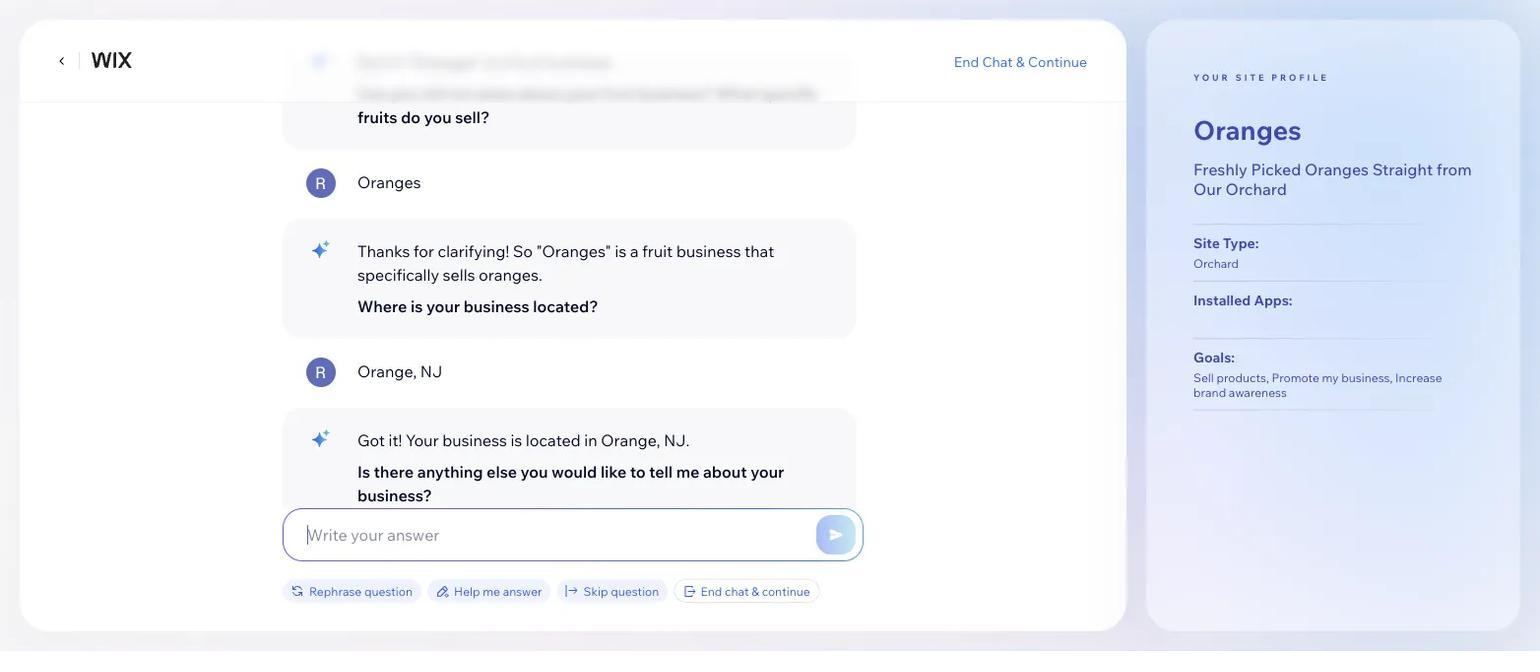 Task type: describe. For each thing, give the bounding box(es) containing it.
Write your answer text field
[[284, 509, 863, 561]]

your
[[1194, 72, 1231, 83]]

continue
[[1029, 52, 1088, 70]]

is up else
[[511, 431, 522, 450]]

business,
[[1342, 370, 1393, 385]]

skip
[[584, 584, 608, 598]]

answer
[[503, 584, 542, 598]]

stores,
[[1295, 313, 1333, 328]]

products,
[[1217, 370, 1270, 385]]

about inside the can you tell me more about your fruit business? what specific fruits do you sell?
[[518, 84, 562, 103]]

is inside thanks for clarifying! so "oranges" is a fruit business that specifically sells oranges.
[[615, 241, 627, 261]]

tell inside is there anything else you would like to tell me about your business?
[[650, 462, 673, 482]]

0 horizontal spatial fruit
[[512, 52, 542, 72]]

thanks
[[358, 241, 410, 261]]

there
[[374, 462, 414, 482]]

question for skip question
[[611, 584, 659, 598]]

brand
[[1194, 385, 1227, 400]]

picked
[[1252, 159, 1302, 179]]

2 vertical spatial me
[[483, 584, 500, 598]]

end chat & continue button
[[954, 52, 1088, 70]]

site
[[1194, 235, 1221, 252]]

from
[[1437, 159, 1473, 179]]

it! for your
[[389, 431, 402, 450]]

a inside thanks for clarifying! so "oranges" is a fruit business that specifically sells oranges.
[[630, 241, 639, 261]]

where
[[358, 297, 407, 316]]

installed
[[1194, 292, 1251, 309]]

business for is
[[443, 431, 507, 450]]

end chat & continue
[[954, 52, 1088, 70]]

instagram,
[[1194, 313, 1253, 328]]

clarifying!
[[438, 241, 510, 261]]

chat
[[725, 584, 749, 598]]

can you tell me more about your fruit business? what specific fruits do you sell?
[[358, 84, 819, 127]]

online
[[1256, 313, 1292, 328]]

0 horizontal spatial you
[[391, 84, 418, 103]]

question for rephrase question
[[364, 584, 413, 598]]

your inside is there anything else you would like to tell me about your business?
[[751, 462, 785, 482]]

freshly
[[1194, 159, 1248, 179]]

0 horizontal spatial "oranges"
[[406, 52, 481, 72]]

about inside is there anything else you would like to tell me about your business?
[[703, 462, 747, 482]]

& for continue
[[1016, 52, 1025, 70]]

where is your business located?
[[358, 297, 599, 316]]

fruits
[[358, 107, 398, 127]]

0 horizontal spatial orange,
[[358, 362, 417, 381]]

my
[[1323, 370, 1339, 385]]

it! for "oranges"
[[389, 52, 402, 72]]

can
[[358, 84, 387, 103]]

1 horizontal spatial oranges
[[1194, 113, 1302, 146]]

1 vertical spatial orange,
[[601, 431, 661, 450]]

business for located?
[[464, 297, 530, 316]]

do
[[401, 107, 421, 127]]

is there anything else you would like to tell me about your business?
[[358, 462, 785, 505]]

your site profile
[[1194, 72, 1330, 83]]

specifically
[[358, 265, 439, 285]]

type:
[[1224, 235, 1260, 252]]

what
[[716, 84, 757, 103]]

sell?
[[455, 107, 490, 127]]

site
[[1236, 72, 1267, 83]]

site type: orchard
[[1194, 235, 1260, 271]]

rephrase question
[[309, 584, 413, 598]]

like
[[601, 462, 627, 482]]



Task type: locate. For each thing, give the bounding box(es) containing it.
anything
[[417, 462, 483, 482]]

it! up do
[[389, 52, 402, 72]]

orchard down picked
[[1226, 179, 1288, 199]]

2 vertical spatial you
[[521, 462, 548, 482]]

1 it! from the top
[[389, 52, 402, 72]]

is right the where
[[411, 297, 423, 316]]

1 horizontal spatial fruit
[[603, 84, 635, 103]]

a
[[500, 52, 508, 72], [630, 241, 639, 261]]

business
[[677, 241, 741, 261], [464, 297, 530, 316], [443, 431, 507, 450]]

me right help at the bottom left of the page
[[483, 584, 500, 598]]

nj
[[420, 362, 443, 381]]

0 vertical spatial orchard
[[1226, 179, 1288, 199]]

"oranges"
[[406, 52, 481, 72], [537, 241, 612, 261]]

1 vertical spatial "oranges"
[[537, 241, 612, 261]]

2 vertical spatial your
[[751, 462, 785, 482]]

0 vertical spatial you
[[391, 84, 418, 103]]

to
[[630, 462, 646, 482]]

sells
[[443, 265, 475, 285]]

got it! your business is located in orange, nj.
[[358, 431, 690, 450]]

business left that
[[677, 241, 741, 261]]

tell right to
[[650, 462, 673, 482]]

profile
[[1272, 72, 1330, 83]]

0 vertical spatial tell
[[422, 84, 445, 103]]

0 horizontal spatial about
[[518, 84, 562, 103]]

end
[[954, 52, 980, 70], [701, 584, 722, 598]]

question right the skip on the left of the page
[[611, 584, 659, 598]]

1 horizontal spatial business?
[[638, 84, 713, 103]]

business up the anything
[[443, 431, 507, 450]]

fruit inside the can you tell me more about your fruit business? what specific fruits do you sell?
[[603, 84, 635, 103]]

2 vertical spatial fruit
[[642, 241, 673, 261]]

1 horizontal spatial &
[[1016, 52, 1025, 70]]

1 horizontal spatial orange,
[[601, 431, 661, 450]]

is up more
[[484, 52, 496, 72]]

end inside button
[[954, 52, 980, 70]]

got
[[358, 52, 385, 72], [358, 431, 385, 450]]

0 horizontal spatial a
[[500, 52, 508, 72]]

end for end chat & continue
[[954, 52, 980, 70]]

business inside thanks for clarifying! so "oranges" is a fruit business that specifically sells oranges.
[[677, 241, 741, 261]]

ruby image
[[306, 358, 336, 387]]

oranges down fruits
[[358, 172, 421, 192]]

our
[[1194, 179, 1223, 199]]

you right else
[[521, 462, 548, 482]]

2 got from the top
[[358, 431, 385, 450]]

0 vertical spatial "oranges"
[[406, 52, 481, 72]]

is
[[484, 52, 496, 72], [615, 241, 627, 261], [411, 297, 423, 316], [511, 431, 522, 450]]

goals:
[[1194, 349, 1236, 366]]

located?
[[533, 297, 599, 316]]

&
[[1016, 52, 1025, 70], [752, 584, 760, 598]]

fruit
[[512, 52, 542, 72], [603, 84, 635, 103], [642, 241, 673, 261]]

0 vertical spatial me
[[449, 84, 472, 103]]

oranges up freshly
[[1194, 113, 1302, 146]]

2 horizontal spatial oranges
[[1305, 159, 1370, 179]]

business.
[[546, 52, 614, 72]]

1 vertical spatial it!
[[389, 431, 402, 450]]

thanks for clarifying! so "oranges" is a fruit business that specifically sells oranges.
[[358, 241, 775, 285]]

got for got it! your business is located in orange, nj.
[[358, 431, 385, 450]]

end chat & continue
[[701, 584, 811, 598]]

2 horizontal spatial fruit
[[642, 241, 673, 261]]

more
[[476, 84, 515, 103]]

so
[[513, 241, 533, 261]]

business? inside the can you tell me more about your fruit business? what specific fruits do you sell?
[[638, 84, 713, 103]]

0 horizontal spatial oranges
[[358, 172, 421, 192]]

1 vertical spatial about
[[703, 462, 747, 482]]

continue
[[762, 584, 811, 598]]

got for got it! "oranges" is a fruit business.
[[358, 52, 385, 72]]

chat
[[983, 52, 1013, 70]]

business? inside is there anything else you would like to tell me about your business?
[[358, 486, 432, 505]]

1 question from the left
[[364, 584, 413, 598]]

1 vertical spatial a
[[630, 241, 639, 261]]

about right to
[[703, 462, 747, 482]]

0 horizontal spatial your
[[427, 297, 460, 316]]

business? left the what
[[638, 84, 713, 103]]

me up sell?
[[449, 84, 472, 103]]

your inside the can you tell me more about your fruit business? what specific fruits do you sell?
[[566, 84, 599, 103]]

straight
[[1373, 159, 1434, 179]]

0 vertical spatial end
[[954, 52, 980, 70]]

1 horizontal spatial question
[[611, 584, 659, 598]]

orange, nj
[[358, 362, 443, 381]]

me down nj. at left
[[677, 462, 700, 482]]

1 vertical spatial fruit
[[603, 84, 635, 103]]

& inside button
[[1016, 52, 1025, 70]]

fruit inside thanks for clarifying! so "oranges" is a fruit business that specifically sells oranges.
[[642, 241, 673, 261]]

business?
[[638, 84, 713, 103], [358, 486, 432, 505]]

2 question from the left
[[611, 584, 659, 598]]

end for end chat & continue
[[701, 584, 722, 598]]

1 vertical spatial got
[[358, 431, 385, 450]]

0 horizontal spatial business?
[[358, 486, 432, 505]]

skip question
[[584, 584, 659, 598]]

2 horizontal spatial you
[[521, 462, 548, 482]]

1 horizontal spatial end
[[954, 52, 980, 70]]

0 horizontal spatial &
[[752, 584, 760, 598]]

0 vertical spatial orange,
[[358, 362, 417, 381]]

oranges right picked
[[1305, 159, 1370, 179]]

1 vertical spatial business?
[[358, 486, 432, 505]]

promote
[[1272, 370, 1320, 385]]

got up 'is'
[[358, 431, 385, 450]]

0 horizontal spatial end
[[701, 584, 722, 598]]

1 vertical spatial orchard
[[1194, 256, 1239, 271]]

in
[[585, 431, 598, 450]]

2 it! from the top
[[389, 431, 402, 450]]

orange, left nj
[[358, 362, 417, 381]]

1 horizontal spatial you
[[424, 107, 452, 127]]

0 horizontal spatial question
[[364, 584, 413, 598]]

2 vertical spatial business
[[443, 431, 507, 450]]

for
[[414, 241, 434, 261]]

help
[[454, 584, 480, 598]]

1 vertical spatial me
[[677, 462, 700, 482]]

about right more
[[518, 84, 562, 103]]

rephrase
[[309, 584, 362, 598]]

orchard
[[1226, 179, 1288, 199], [1194, 256, 1239, 271]]

1 vertical spatial tell
[[650, 462, 673, 482]]

fruit for is
[[642, 241, 673, 261]]

blog
[[1336, 313, 1361, 328]]

fruit for about
[[603, 84, 635, 103]]

0 vertical spatial business?
[[638, 84, 713, 103]]

"oranges" inside thanks for clarifying! so "oranges" is a fruit business that specifically sells oranges.
[[537, 241, 612, 261]]

1 horizontal spatial tell
[[650, 462, 673, 482]]

apps:
[[1255, 292, 1293, 309]]

installed apps: instagram, online stores, blog
[[1194, 292, 1361, 328]]

0 vertical spatial fruit
[[512, 52, 542, 72]]

1 got from the top
[[358, 52, 385, 72]]

it!
[[389, 52, 402, 72], [389, 431, 402, 450]]

0 vertical spatial your
[[566, 84, 599, 103]]

oranges inside freshly picked oranges straight from our orchard
[[1305, 159, 1370, 179]]

about
[[518, 84, 562, 103], [703, 462, 747, 482]]

0 horizontal spatial me
[[449, 84, 472, 103]]

question right rephrase
[[364, 584, 413, 598]]

1 horizontal spatial your
[[566, 84, 599, 103]]

it! left your on the bottom left of page
[[389, 431, 402, 450]]

sell
[[1194, 370, 1215, 385]]

me inside is there anything else you would like to tell me about your business?
[[677, 462, 700, 482]]

your
[[566, 84, 599, 103], [427, 297, 460, 316], [751, 462, 785, 482]]

you inside is there anything else you would like to tell me about your business?
[[521, 462, 548, 482]]

nj.
[[664, 431, 690, 450]]

business down oranges.
[[464, 297, 530, 316]]

freshly picked oranges straight from our orchard
[[1194, 159, 1473, 199]]

orchard inside the site type: orchard
[[1194, 256, 1239, 271]]

0 vertical spatial got
[[358, 52, 385, 72]]

"oranges" right so
[[537, 241, 612, 261]]

would
[[552, 462, 597, 482]]

business? down there
[[358, 486, 432, 505]]

awareness
[[1229, 385, 1287, 400]]

0 vertical spatial &
[[1016, 52, 1025, 70]]

you
[[391, 84, 418, 103], [424, 107, 452, 127], [521, 462, 548, 482]]

specific
[[760, 84, 819, 103]]

ruby image
[[306, 168, 336, 198]]

0 vertical spatial it!
[[389, 52, 402, 72]]

orchard down site
[[1194, 256, 1239, 271]]

1 vertical spatial &
[[752, 584, 760, 598]]

me
[[449, 84, 472, 103], [677, 462, 700, 482], [483, 584, 500, 598]]

tell right 'can'
[[422, 84, 445, 103]]

1 horizontal spatial about
[[703, 462, 747, 482]]

1 horizontal spatial a
[[630, 241, 639, 261]]

oranges.
[[479, 265, 543, 285]]

"oranges" up more
[[406, 52, 481, 72]]

orange, up to
[[601, 431, 661, 450]]

you up do
[[391, 84, 418, 103]]

your
[[406, 431, 439, 450]]

orange,
[[358, 362, 417, 381], [601, 431, 661, 450]]

tell inside the can you tell me more about your fruit business? what specific fruits do you sell?
[[422, 84, 445, 103]]

1 horizontal spatial me
[[483, 584, 500, 598]]

got up 'can'
[[358, 52, 385, 72]]

2 horizontal spatial me
[[677, 462, 700, 482]]

located
[[526, 431, 581, 450]]

got it! "oranges" is a fruit business.
[[358, 52, 614, 72]]

0 vertical spatial business
[[677, 241, 741, 261]]

is
[[358, 462, 370, 482]]

0 horizontal spatial tell
[[422, 84, 445, 103]]

2 horizontal spatial your
[[751, 462, 785, 482]]

1 vertical spatial you
[[424, 107, 452, 127]]

orchard inside freshly picked oranges straight from our orchard
[[1226, 179, 1288, 199]]

me inside the can you tell me more about your fruit business? what specific fruits do you sell?
[[449, 84, 472, 103]]

& for continue
[[752, 584, 760, 598]]

1 horizontal spatial "oranges"
[[537, 241, 612, 261]]

you right do
[[424, 107, 452, 127]]

goals: sell products, promote my business, increase brand awareness
[[1194, 349, 1443, 400]]

question
[[364, 584, 413, 598], [611, 584, 659, 598]]

1 vertical spatial end
[[701, 584, 722, 598]]

tell
[[422, 84, 445, 103], [650, 462, 673, 482]]

1 vertical spatial business
[[464, 297, 530, 316]]

help me answer
[[454, 584, 542, 598]]

that
[[745, 241, 775, 261]]

0 vertical spatial a
[[500, 52, 508, 72]]

is right so
[[615, 241, 627, 261]]

0 vertical spatial about
[[518, 84, 562, 103]]

oranges
[[1194, 113, 1302, 146], [1305, 159, 1370, 179], [358, 172, 421, 192]]

else
[[487, 462, 517, 482]]

increase
[[1396, 370, 1443, 385]]

1 vertical spatial your
[[427, 297, 460, 316]]



Task type: vqa. For each thing, say whether or not it's contained in the screenshot.
channels,
no



